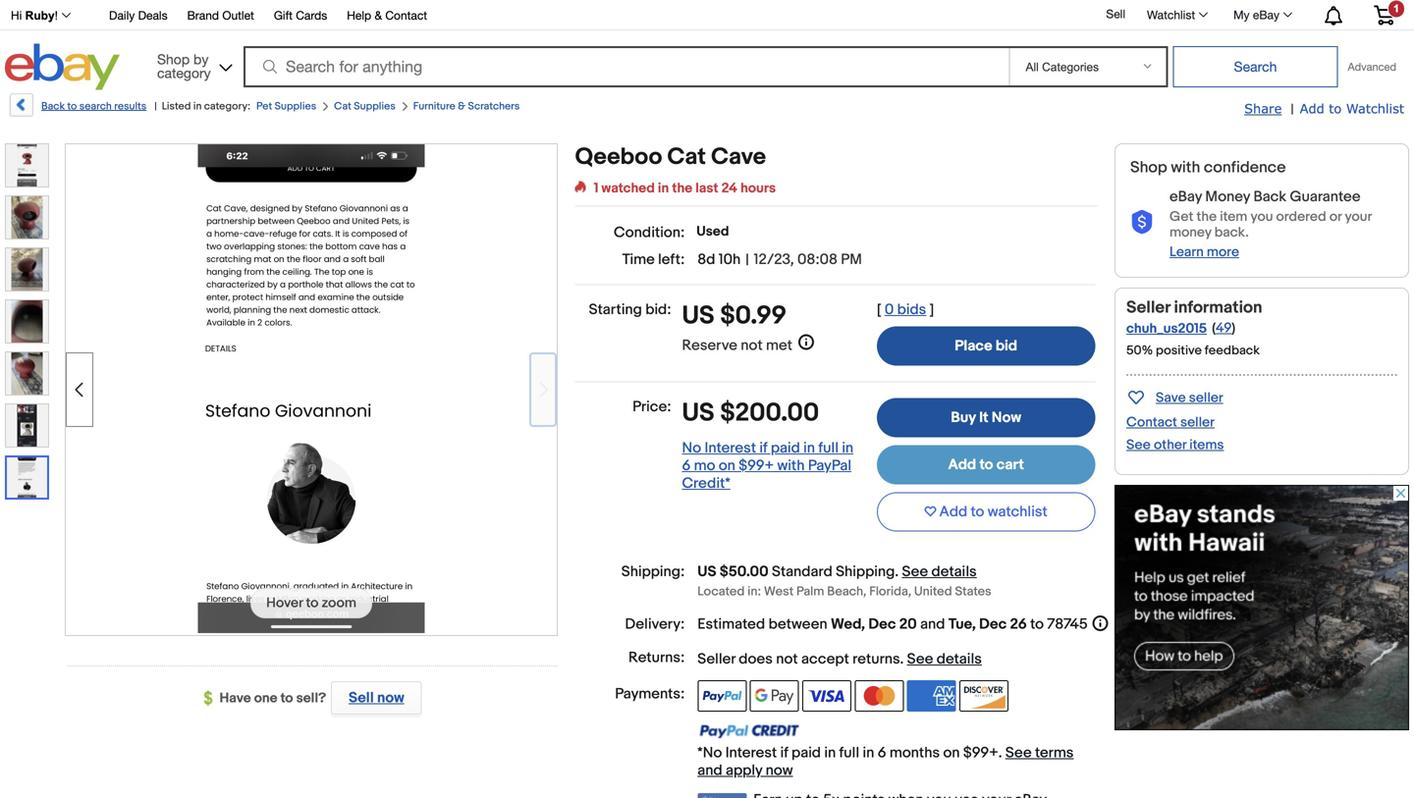 Task type: vqa. For each thing, say whether or not it's contained in the screenshot.
$0.99
yes



Task type: describe. For each thing, give the bounding box(es) containing it.
none submit inside shop by category banner
[[1173, 46, 1339, 87]]

advanced
[[1348, 60, 1397, 73]]

picture 1 of 7 image
[[6, 144, 48, 187]]

to left cart
[[980, 456, 994, 474]]

daily
[[109, 8, 135, 22]]

hi ruby !
[[11, 9, 58, 22]]

share | add to watchlist
[[1245, 101, 1405, 118]]

0 bids link
[[885, 301, 927, 319]]

contact inside contact seller see other items
[[1127, 415, 1178, 431]]

it
[[980, 409, 989, 427]]

payments:
[[615, 686, 685, 703]]

shop with confidence
[[1131, 158, 1287, 177]]

money
[[1170, 224, 1212, 241]]

paypal credit image
[[698, 724, 800, 740]]

advertisement region
[[1115, 485, 1410, 731]]

see inside see terms and apply now
[[1006, 745, 1032, 762]]

have one to sell?
[[220, 691, 326, 707]]

picture 3 of 7 image
[[6, 249, 48, 291]]

help & contact
[[347, 8, 427, 22]]

located in: west palm beach, florida, united states
[[698, 585, 992, 600]]

shop by category button
[[148, 44, 237, 86]]

in down qeeboo cat cave
[[658, 180, 669, 197]]

ruby
[[25, 9, 55, 22]]

0 vertical spatial see details link
[[902, 563, 977, 581]]

8d
[[698, 251, 716, 269]]

have
[[220, 691, 251, 707]]

seller for seller information
[[1127, 298, 1171, 318]]

deals
[[138, 8, 168, 22]]

to inside button
[[971, 504, 985, 521]]

picture 5 of 7 image
[[6, 353, 48, 395]]

brand outlet link
[[187, 5, 254, 27]]

& for furniture
[[458, 100, 466, 113]]

learn
[[1170, 244, 1204, 261]]

item
[[1220, 209, 1248, 225]]

watchlist link
[[1137, 3, 1217, 27]]

1 horizontal spatial not
[[776, 651, 798, 669]]

if for *no
[[781, 745, 789, 762]]

add to cart link
[[877, 446, 1096, 485]]

)
[[1232, 320, 1236, 337]]

0 horizontal spatial .
[[895, 563, 899, 581]]

sell for sell
[[1107, 7, 1126, 21]]

the inside ebay money back guarantee get the item you ordered or your money back. learn more
[[1197, 209, 1217, 225]]

category:
[[204, 100, 251, 113]]

8d 10h | 12/23, 08:08 pm
[[698, 251, 862, 269]]

watchlist inside account navigation
[[1147, 8, 1196, 22]]

10h
[[719, 251, 741, 269]]

see inside contact seller see other items
[[1127, 437, 1151, 454]]

buy it now link
[[877, 398, 1096, 438]]

0 horizontal spatial the
[[672, 180, 693, 197]]

0 vertical spatial not
[[741, 337, 763, 355]]

$0.99
[[720, 301, 787, 332]]

cave
[[711, 143, 766, 171]]

us for us $0.99
[[682, 301, 715, 332]]

shop for shop by category
[[157, 51, 190, 67]]

0 horizontal spatial |
[[154, 100, 157, 113]]

starting bid:
[[589, 301, 671, 319]]

| listed in category:
[[154, 100, 251, 113]]

time left:
[[622, 251, 685, 269]]

your
[[1345, 209, 1372, 225]]

no interest if paid in full in 6 mo on $99+ with paypal credit* link
[[682, 440, 854, 493]]

6 for months
[[878, 745, 887, 762]]

ebay money back guarantee get the item you ordered or your money back. learn more
[[1170, 188, 1372, 261]]

back to search results link
[[8, 93, 147, 124]]

tue,
[[949, 616, 976, 634]]

get
[[1170, 209, 1194, 225]]

items
[[1190, 437, 1225, 454]]

or
[[1330, 209, 1342, 225]]

0
[[885, 301, 894, 319]]

picture 4 of 7 image
[[6, 301, 48, 343]]

us $0.99
[[682, 301, 787, 332]]

results
[[114, 100, 147, 113]]

discover image
[[960, 681, 1009, 712]]

last
[[696, 180, 719, 197]]

gift cards link
[[274, 5, 327, 27]]

save seller button
[[1127, 386, 1224, 409]]

1 for 1
[[1394, 2, 1400, 14]]

pet supplies link
[[256, 100, 316, 113]]

paid for mo
[[771, 440, 800, 457]]

share button
[[1245, 100, 1282, 118]]

picture 6 of 7 image
[[6, 405, 48, 447]]

estimated between wed, dec 20 and tue, dec 26 to 78745
[[698, 616, 1088, 634]]

1 horizontal spatial |
[[746, 251, 749, 269]]

save seller
[[1156, 390, 1224, 407]]

pet
[[256, 100, 272, 113]]

shop by category banner
[[0, 0, 1410, 95]]

us for us $50.00
[[698, 563, 717, 581]]

*no
[[698, 745, 722, 762]]

0 horizontal spatial cat
[[334, 100, 352, 113]]

reserve
[[682, 337, 738, 355]]

help & contact link
[[347, 5, 427, 27]]

mo
[[694, 457, 716, 475]]

delivery:
[[625, 616, 685, 634]]

add to cart
[[948, 456, 1024, 474]]

time
[[622, 251, 655, 269]]

to left search
[[67, 100, 77, 113]]

american express image
[[907, 681, 957, 712]]

watchlist inside the share | add to watchlist
[[1347, 101, 1405, 116]]

in right $99+
[[842, 440, 854, 457]]

on for months
[[944, 745, 960, 762]]

qeeboo cat cave
[[575, 143, 766, 171]]

shop for shop with confidence
[[1131, 158, 1168, 177]]

add to watchlist link
[[1300, 100, 1405, 118]]

met
[[766, 337, 793, 355]]

12/23,
[[754, 251, 794, 269]]

information
[[1174, 298, 1263, 318]]

ebay mastercard image
[[698, 794, 747, 799]]

to right 26
[[1031, 616, 1044, 634]]

Search for anything text field
[[247, 48, 1005, 85]]

learn more link
[[1170, 244, 1240, 261]]

2 dec from the left
[[980, 616, 1007, 634]]

located
[[698, 585, 745, 600]]

1 vertical spatial details
[[937, 651, 982, 669]]

seller for save
[[1189, 390, 1224, 407]]

08:08
[[798, 251, 838, 269]]

place bid
[[955, 337, 1018, 355]]

shop by category
[[157, 51, 211, 81]]

money
[[1206, 188, 1251, 206]]

no
[[682, 440, 702, 457]]



Task type: locate. For each thing, give the bounding box(es) containing it.
google pay image
[[750, 681, 799, 712]]

& right furniture
[[458, 100, 466, 113]]

add for add to watchlist
[[940, 504, 968, 521]]

1 vertical spatial 1
[[594, 180, 599, 197]]

0 vertical spatial 1
[[1394, 2, 1400, 14]]

picture 7 of 7 image
[[7, 458, 47, 498]]

search
[[79, 100, 112, 113]]

qeeboo
[[575, 143, 662, 171]]

chuh_us2015 link
[[1127, 321, 1208, 337]]

sell now link
[[326, 682, 422, 715]]

0 vertical spatial watchlist
[[1147, 8, 1196, 22]]

in right the listed
[[193, 100, 202, 113]]

sell now
[[349, 690, 404, 707]]

on inside the no interest if paid in full in 6 mo on $99+ with paypal credit*
[[719, 457, 736, 475]]

positive
[[1156, 343, 1202, 359]]

account navigation
[[0, 0, 1410, 30]]

& for help
[[375, 8, 382, 22]]

6 left 'months'
[[878, 745, 887, 762]]

.
[[895, 563, 899, 581], [900, 651, 904, 669]]

1 vertical spatial sell
[[349, 690, 374, 707]]

main content
[[575, 143, 1111, 799]]

0 horizontal spatial sell
[[349, 690, 374, 707]]

ebay inside ebay money back guarantee get the item you ordered or your money back. learn more
[[1170, 188, 1203, 206]]

$99+
[[739, 457, 774, 475]]

my ebay link
[[1223, 3, 1302, 27]]

estimated
[[698, 616, 766, 634]]

!
[[55, 9, 58, 22]]

. up florida,
[[895, 563, 899, 581]]

*no interest if paid in full in 6 months on $99+.
[[698, 745, 1006, 762]]

2 vertical spatial add
[[940, 504, 968, 521]]

2 supplies from the left
[[354, 100, 396, 113]]

shop left "by"
[[157, 51, 190, 67]]

main content containing us $0.99
[[575, 143, 1111, 799]]

confidence
[[1204, 158, 1287, 177]]

0 horizontal spatial back
[[41, 100, 65, 113]]

no interest if paid in full in 6 mo on $99+ with paypal credit*
[[682, 440, 854, 493]]

seller information chuh_us2015 ( 49 ) 50% positive feedback
[[1127, 298, 1263, 359]]

1 vertical spatial with
[[778, 457, 805, 475]]

with inside the no interest if paid in full in 6 mo on $99+ with paypal credit*
[[778, 457, 805, 475]]

seller inside contact seller see other items
[[1181, 415, 1215, 431]]

1 horizontal spatial dec
[[980, 616, 1007, 634]]

0 vertical spatial on
[[719, 457, 736, 475]]

1 vertical spatial and
[[698, 762, 723, 780]]

1 left watched
[[594, 180, 599, 197]]

in down $200.00
[[804, 440, 815, 457]]

| right share button
[[1291, 101, 1294, 118]]

1 vertical spatial 6
[[878, 745, 887, 762]]

1 horizontal spatial on
[[944, 745, 960, 762]]

interest right no
[[705, 440, 756, 457]]

if for no
[[760, 440, 768, 457]]

and up ebay mastercard image
[[698, 762, 723, 780]]

1 vertical spatial watchlist
[[1347, 101, 1405, 116]]

sell for sell now
[[349, 690, 374, 707]]

see up the united on the bottom right
[[902, 563, 929, 581]]

not left met
[[741, 337, 763, 355]]

seller for seller does not accept returns
[[698, 651, 736, 669]]

| inside the share | add to watchlist
[[1291, 101, 1294, 118]]

in left 'months'
[[863, 745, 875, 762]]

shop up with details__icon at the top
[[1131, 158, 1168, 177]]

0 vertical spatial with
[[1171, 158, 1201, 177]]

ebay inside my ebay link
[[1253, 8, 1280, 22]]

shop inside shop by category
[[157, 51, 190, 67]]

in
[[193, 100, 202, 113], [658, 180, 669, 197], [804, 440, 815, 457], [842, 440, 854, 457], [825, 745, 836, 762], [863, 745, 875, 762]]

with up get
[[1171, 158, 1201, 177]]

back inside ebay money back guarantee get the item you ordered or your money back. learn more
[[1254, 188, 1287, 206]]

my
[[1234, 8, 1250, 22]]

now inside see terms and apply now
[[766, 762, 793, 780]]

left:
[[658, 251, 685, 269]]

1 vertical spatial see details link
[[907, 651, 982, 669]]

1 horizontal spatial back
[[1254, 188, 1287, 206]]

full down visa image
[[840, 745, 860, 762]]

1
[[1394, 2, 1400, 14], [594, 180, 599, 197]]

0 vertical spatial sell
[[1107, 7, 1126, 21]]

seller inside seller information chuh_us2015 ( 49 ) 50% positive feedback
[[1127, 298, 1171, 318]]

supplies right pet at the left top of page
[[275, 100, 316, 113]]

6 left mo at the bottom of the page
[[682, 457, 691, 475]]

to down advanced link
[[1329, 101, 1342, 116]]

daily deals
[[109, 8, 168, 22]]

1 vertical spatial seller
[[698, 651, 736, 669]]

see left other
[[1127, 437, 1151, 454]]

west
[[764, 585, 794, 600]]

united
[[915, 585, 953, 600]]

1 vertical spatial now
[[766, 762, 793, 780]]

interest down paypal credit image in the bottom of the page
[[726, 745, 777, 762]]

seller inside button
[[1189, 390, 1224, 407]]

now
[[992, 409, 1022, 427]]

0 vertical spatial us
[[682, 301, 715, 332]]

None submit
[[1173, 46, 1339, 87]]

now right apply
[[766, 762, 793, 780]]

1 horizontal spatial with
[[1171, 158, 1201, 177]]

1 for 1 watched in the last 24 hours
[[594, 180, 599, 197]]

1 horizontal spatial &
[[458, 100, 466, 113]]

details up 'states' on the right bottom of page
[[932, 563, 977, 581]]

add for add to cart
[[948, 456, 977, 474]]

1 horizontal spatial 1
[[1394, 2, 1400, 14]]

my ebay
[[1234, 8, 1280, 22]]

full inside the no interest if paid in full in 6 mo on $99+ with paypal credit*
[[819, 440, 839, 457]]

contact seller link
[[1127, 415, 1215, 431]]

0 horizontal spatial on
[[719, 457, 736, 475]]

bids
[[898, 301, 927, 319]]

contact up other
[[1127, 415, 1178, 431]]

add to watchlist
[[940, 504, 1048, 521]]

1 vertical spatial interest
[[726, 745, 777, 762]]

0 vertical spatial back
[[41, 100, 65, 113]]

0 horizontal spatial 1
[[594, 180, 599, 197]]

us up located
[[698, 563, 717, 581]]

1 vertical spatial if
[[781, 745, 789, 762]]

and right 20
[[921, 616, 946, 634]]

ebay
[[1253, 8, 1280, 22], [1170, 188, 1203, 206]]

dollar sign image
[[204, 691, 220, 707]]

| left the listed
[[154, 100, 157, 113]]

1 horizontal spatial 6
[[878, 745, 887, 762]]

interest inside the no interest if paid in full in 6 mo on $99+ with paypal credit*
[[705, 440, 756, 457]]

paypal image
[[698, 681, 747, 712]]

if
[[760, 440, 768, 457], [781, 745, 789, 762]]

the right get
[[1197, 209, 1217, 225]]

add right share
[[1300, 101, 1325, 116]]

share
[[1245, 101, 1282, 116]]

0 horizontal spatial 6
[[682, 457, 691, 475]]

0 vertical spatial details
[[932, 563, 977, 581]]

1 horizontal spatial ebay
[[1253, 8, 1280, 22]]

now
[[377, 690, 404, 707], [766, 762, 793, 780]]

1 horizontal spatial sell
[[1107, 7, 1126, 21]]

1 horizontal spatial shop
[[1131, 158, 1168, 177]]

by
[[194, 51, 209, 67]]

pm
[[841, 251, 862, 269]]

not right 'does' on the right of the page
[[776, 651, 798, 669]]

0 horizontal spatial now
[[377, 690, 404, 707]]

1 vertical spatial cat
[[668, 143, 706, 171]]

0 horizontal spatial if
[[760, 440, 768, 457]]

back left search
[[41, 100, 65, 113]]

hours
[[741, 180, 776, 197]]

back
[[41, 100, 65, 113], [1254, 188, 1287, 206]]

us for us $200.00
[[682, 398, 715, 429]]

supplies for cat supplies
[[354, 100, 396, 113]]

1 horizontal spatial the
[[1197, 209, 1217, 225]]

sell inside account navigation
[[1107, 7, 1126, 21]]

paid down $200.00
[[771, 440, 800, 457]]

seller does not accept returns . see details
[[698, 651, 982, 669]]

1 horizontal spatial cat
[[668, 143, 706, 171]]

in:
[[748, 585, 761, 600]]

seller up "chuh_us2015"
[[1127, 298, 1171, 318]]

seller right save
[[1189, 390, 1224, 407]]

contact right help
[[385, 8, 427, 22]]

category
[[157, 65, 211, 81]]

used
[[697, 223, 729, 240]]

1 vertical spatial shop
[[1131, 158, 1168, 177]]

dec
[[869, 616, 896, 634], [980, 616, 1007, 634]]

to right one on the left bottom
[[281, 691, 293, 707]]

6 inside the no interest if paid in full in 6 mo on $99+ with paypal credit*
[[682, 457, 691, 475]]

1 horizontal spatial if
[[781, 745, 789, 762]]

if down $200.00
[[760, 440, 768, 457]]

1 vertical spatial contact
[[1127, 415, 1178, 431]]

full for mo
[[819, 440, 839, 457]]

1 horizontal spatial now
[[766, 762, 793, 780]]

cat right pet supplies
[[334, 100, 352, 113]]

scratchers
[[468, 100, 520, 113]]

if down paypal credit image in the bottom of the page
[[781, 745, 789, 762]]

watched
[[602, 180, 655, 197]]

other
[[1154, 437, 1187, 454]]

with details__icon image
[[1131, 210, 1154, 235]]

and inside see terms and apply now
[[698, 762, 723, 780]]

see details link up american express image
[[907, 651, 982, 669]]

cat supplies link
[[334, 100, 396, 113]]

0 horizontal spatial shop
[[157, 51, 190, 67]]

0 vertical spatial seller
[[1189, 390, 1224, 407]]

florida,
[[870, 585, 912, 600]]

0 horizontal spatial and
[[698, 762, 723, 780]]

1 vertical spatial not
[[776, 651, 798, 669]]

1 inside account navigation
[[1394, 2, 1400, 14]]

terms
[[1035, 745, 1074, 762]]

sell left the watchlist link
[[1107, 7, 1126, 21]]

2 vertical spatial us
[[698, 563, 717, 581]]

0 vertical spatial full
[[819, 440, 839, 457]]

add down buy
[[948, 456, 977, 474]]

0 vertical spatial add
[[1300, 101, 1325, 116]]

1 vertical spatial .
[[900, 651, 904, 669]]

0 horizontal spatial with
[[778, 457, 805, 475]]

paid inside the no interest if paid in full in 6 mo on $99+ with paypal credit*
[[771, 440, 800, 457]]

0 vertical spatial now
[[377, 690, 404, 707]]

1 vertical spatial add
[[948, 456, 977, 474]]

now right the sell?
[[377, 690, 404, 707]]

0 horizontal spatial contact
[[385, 8, 427, 22]]

back up you
[[1254, 188, 1287, 206]]

supplies left furniture
[[354, 100, 396, 113]]

contact inside account navigation
[[385, 8, 427, 22]]

ebay right my
[[1253, 8, 1280, 22]]

with right $99+
[[778, 457, 805, 475]]

cat up 1 watched in the last 24 hours
[[668, 143, 706, 171]]

1 vertical spatial on
[[944, 745, 960, 762]]

advanced link
[[1339, 47, 1407, 86]]

if inside the no interest if paid in full in 6 mo on $99+ with paypal credit*
[[760, 440, 768, 457]]

furniture & scratchers
[[413, 100, 520, 113]]

1 vertical spatial seller
[[1181, 415, 1215, 431]]

& right help
[[375, 8, 382, 22]]

1 up advanced
[[1394, 2, 1400, 14]]

see down 20
[[907, 651, 934, 669]]

chuh_us2015
[[1127, 321, 1208, 337]]

supplies for pet supplies
[[275, 100, 316, 113]]

0 horizontal spatial not
[[741, 337, 763, 355]]

24
[[722, 180, 738, 197]]

standard shipping . see details
[[772, 563, 977, 581]]

in down visa image
[[825, 745, 836, 762]]

0 horizontal spatial full
[[819, 440, 839, 457]]

gift
[[274, 8, 293, 22]]

paid for months
[[792, 745, 821, 762]]

to inside the share | add to watchlist
[[1329, 101, 1342, 116]]

us up no
[[682, 398, 715, 429]]

daily deals link
[[109, 5, 168, 27]]

seller up paypal image
[[698, 651, 736, 669]]

[
[[877, 301, 882, 319]]

1 horizontal spatial watchlist
[[1347, 101, 1405, 116]]

dec left 20
[[869, 616, 896, 634]]

seller up items at the bottom right of page
[[1181, 415, 1215, 431]]

paid down visa image
[[792, 745, 821, 762]]

0 vertical spatial contact
[[385, 8, 427, 22]]

full down $200.00
[[819, 440, 839, 457]]

interest for *no
[[726, 745, 777, 762]]

sell
[[1107, 7, 1126, 21], [349, 690, 374, 707]]

dec left 26
[[980, 616, 1007, 634]]

1 horizontal spatial contact
[[1127, 415, 1178, 431]]

| right 10h
[[746, 251, 749, 269]]

0 vertical spatial and
[[921, 616, 946, 634]]

0 vertical spatial the
[[672, 180, 693, 197]]

1 vertical spatial paid
[[792, 745, 821, 762]]

sell right the sell?
[[349, 690, 374, 707]]

78745
[[1048, 616, 1088, 634]]

add inside button
[[940, 504, 968, 521]]

0 vertical spatial shop
[[157, 51, 190, 67]]

1 vertical spatial full
[[840, 745, 860, 762]]

0 vertical spatial paid
[[771, 440, 800, 457]]

seller for contact
[[1181, 415, 1215, 431]]

on for mo
[[719, 457, 736, 475]]

picture 2 of 7 image
[[6, 196, 48, 239]]

outlet
[[222, 8, 254, 22]]

palm
[[797, 585, 825, 600]]

0 vertical spatial &
[[375, 8, 382, 22]]

accept
[[802, 651, 850, 669]]

0 vertical spatial if
[[760, 440, 768, 457]]

$200.00
[[720, 398, 820, 429]]

furniture & scratchers link
[[413, 100, 520, 113]]

pet supplies
[[256, 100, 316, 113]]

credit*
[[682, 475, 731, 493]]

on
[[719, 457, 736, 475], [944, 745, 960, 762]]

paid
[[771, 440, 800, 457], [792, 745, 821, 762]]

master card image
[[855, 681, 904, 712]]

us up reserve
[[682, 301, 715, 332]]

full for months
[[840, 745, 860, 762]]

& inside account navigation
[[375, 8, 382, 22]]

1 vertical spatial us
[[682, 398, 715, 429]]

0 horizontal spatial dec
[[869, 616, 896, 634]]

1 vertical spatial ebay
[[1170, 188, 1203, 206]]

0 vertical spatial 6
[[682, 457, 691, 475]]

visa image
[[803, 681, 852, 712]]

feedback
[[1205, 343, 1260, 359]]

hi
[[11, 9, 22, 22]]

ebay up get
[[1170, 188, 1203, 206]]

1 dec from the left
[[869, 616, 896, 634]]

1 vertical spatial back
[[1254, 188, 1287, 206]]

the left last
[[672, 180, 693, 197]]

1 horizontal spatial seller
[[1127, 298, 1171, 318]]

0 vertical spatial cat
[[334, 100, 352, 113]]

qeeboo cat cave - picture 7 of 7 image
[[198, 142, 425, 633]]

0 horizontal spatial watchlist
[[1147, 8, 1196, 22]]

[ 0 bids ]
[[877, 301, 935, 319]]

1 supplies from the left
[[275, 100, 316, 113]]

|
[[154, 100, 157, 113], [1291, 101, 1294, 118], [746, 251, 749, 269]]

0 horizontal spatial seller
[[698, 651, 736, 669]]

6 for mo
[[682, 457, 691, 475]]

watchlist right sell link
[[1147, 8, 1196, 22]]

see details link up the united on the bottom right
[[902, 563, 977, 581]]

reserve not met
[[682, 337, 793, 355]]

0 vertical spatial ebay
[[1253, 8, 1280, 22]]

. down 20
[[900, 651, 904, 669]]

0 horizontal spatial ebay
[[1170, 188, 1203, 206]]

1 vertical spatial the
[[1197, 209, 1217, 225]]

to left watchlist
[[971, 504, 985, 521]]

add inside the share | add to watchlist
[[1300, 101, 1325, 116]]

(
[[1213, 320, 1216, 337]]

add down add to cart link
[[940, 504, 968, 521]]

1 vertical spatial &
[[458, 100, 466, 113]]

furniture
[[413, 100, 456, 113]]

on right mo at the bottom of the page
[[719, 457, 736, 475]]

0 vertical spatial seller
[[1127, 298, 1171, 318]]

1 horizontal spatial supplies
[[354, 100, 396, 113]]

see other items link
[[1127, 437, 1225, 454]]

months
[[890, 745, 940, 762]]

add to watchlist button
[[877, 493, 1096, 532]]

details down "tue,"
[[937, 651, 982, 669]]

watchlist down advanced
[[1347, 101, 1405, 116]]

back.
[[1215, 224, 1249, 241]]

interest
[[705, 440, 756, 457], [726, 745, 777, 762]]

see left terms on the bottom
[[1006, 745, 1032, 762]]

0 vertical spatial interest
[[705, 440, 756, 457]]

place bid button
[[877, 327, 1096, 366]]

the
[[672, 180, 693, 197], [1197, 209, 1217, 225]]

cart
[[997, 456, 1024, 474]]

1 horizontal spatial .
[[900, 651, 904, 669]]

on left $99+.
[[944, 745, 960, 762]]

0 vertical spatial .
[[895, 563, 899, 581]]

0 horizontal spatial &
[[375, 8, 382, 22]]

0 horizontal spatial supplies
[[275, 100, 316, 113]]

interest for no
[[705, 440, 756, 457]]



